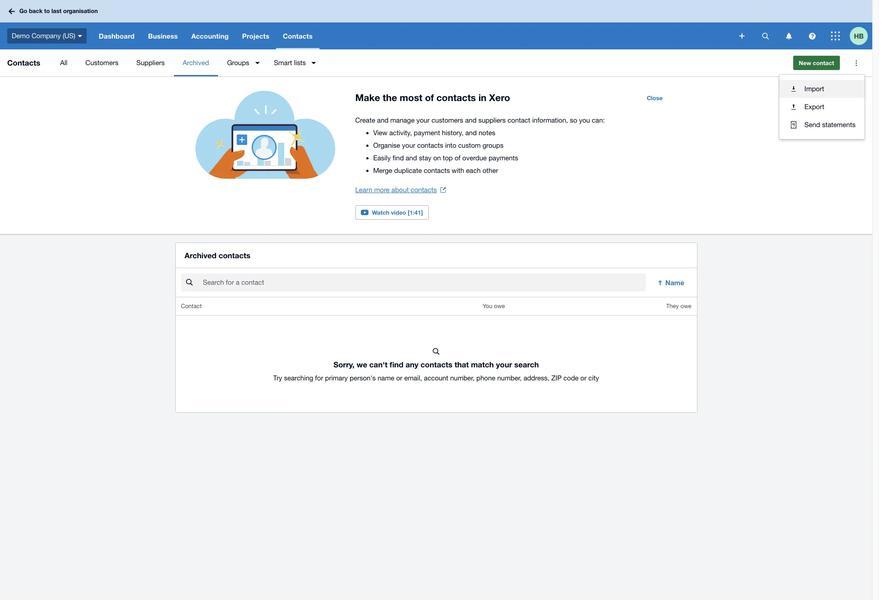 Task type: describe. For each thing, give the bounding box(es) containing it.
they
[[667, 303, 679, 310]]

go back to last organisation link
[[5, 3, 103, 19]]

organisation
[[63, 7, 98, 15]]

learn
[[355, 186, 373, 194]]

2 or from the left
[[581, 375, 587, 382]]

navigation inside banner
[[92, 22, 733, 49]]

new contact
[[799, 59, 835, 67]]

phone
[[477, 375, 496, 382]]

notes
[[479, 129, 496, 137]]

to
[[44, 7, 50, 15]]

into
[[445, 142, 457, 149]]

0 horizontal spatial svg image
[[740, 33, 745, 39]]

contact
[[181, 303, 202, 310]]

duplicate
[[394, 167, 422, 174]]

svg image inside demo company (us) popup button
[[78, 35, 82, 37]]

you
[[483, 303, 493, 310]]

lists
[[294, 59, 306, 67]]

with
[[452, 167, 464, 174]]

learn more about contacts
[[355, 186, 437, 194]]

dashboard
[[99, 32, 135, 40]]

demo company (us) button
[[0, 22, 92, 49]]

1 horizontal spatial of
[[455, 154, 461, 162]]

company
[[32, 32, 61, 39]]

information,
[[532, 116, 568, 124]]

0 horizontal spatial of
[[425, 92, 434, 103]]

groups button
[[218, 49, 265, 76]]

actions menu image
[[848, 54, 866, 72]]

name
[[666, 279, 685, 287]]

merge duplicate contacts with each other
[[373, 167, 498, 174]]

demo company (us)
[[12, 32, 75, 39]]

top
[[443, 154, 453, 162]]

xero
[[489, 92, 510, 103]]

all
[[60, 59, 67, 67]]

the
[[383, 92, 397, 103]]

1 vertical spatial contact
[[508, 116, 531, 124]]

all button
[[51, 49, 76, 76]]

customers
[[85, 59, 118, 67]]

owe for they owe
[[681, 303, 692, 310]]

manage
[[391, 116, 415, 124]]

banner containing hb
[[0, 0, 873, 49]]

contacts inside contact list table 'element'
[[421, 360, 453, 370]]

customers button
[[76, 49, 127, 76]]

person's
[[350, 375, 376, 382]]

we
[[357, 360, 367, 370]]

owe for you owe
[[494, 303, 505, 310]]

0 horizontal spatial contacts
[[7, 58, 40, 67]]

so
[[570, 116, 577, 124]]

that
[[455, 360, 469, 370]]

zip
[[552, 375, 562, 382]]

suppliers button
[[127, 49, 174, 76]]

view activity, payment history, and notes
[[373, 129, 496, 137]]

2 horizontal spatial svg image
[[831, 31, 840, 40]]

statements
[[822, 121, 856, 129]]

learn more about contacts link
[[355, 184, 446, 196]]

1 vertical spatial your
[[402, 142, 415, 149]]

(us)
[[63, 32, 75, 39]]

menu containing all
[[51, 49, 786, 76]]

close
[[647, 94, 663, 102]]

dashboard link
[[92, 22, 141, 49]]

2 number, from the left
[[498, 375, 522, 382]]

close button
[[642, 91, 668, 105]]

business
[[148, 32, 178, 40]]

code
[[564, 375, 579, 382]]

smart
[[274, 59, 292, 67]]

organise
[[373, 142, 400, 149]]

on
[[434, 154, 441, 162]]

name
[[378, 375, 395, 382]]

more
[[374, 186, 390, 194]]

watch
[[372, 209, 390, 216]]

most
[[400, 92, 423, 103]]

about
[[392, 186, 409, 194]]

1 or from the left
[[396, 375, 403, 382]]

they owe
[[667, 303, 692, 310]]

match
[[471, 360, 494, 370]]

contacts inside learn more about contacts link
[[411, 186, 437, 194]]

send
[[805, 121, 821, 129]]

back
[[29, 7, 43, 15]]

group containing import
[[780, 75, 865, 139]]

contacts inside popup button
[[283, 32, 313, 40]]

history,
[[442, 129, 464, 137]]

account
[[424, 375, 449, 382]]

send statements
[[805, 121, 856, 129]]

custom
[[458, 142, 481, 149]]

overdue
[[463, 154, 487, 162]]

watch video [1:41] button
[[355, 205, 429, 220]]

sorry,
[[334, 360, 355, 370]]

projects button
[[236, 22, 276, 49]]



Task type: locate. For each thing, give the bounding box(es) containing it.
archived contacts
[[185, 251, 251, 260]]

name button
[[651, 274, 692, 292]]

Search for a contact field
[[202, 274, 646, 291]]

accounting
[[191, 32, 229, 40]]

easily find and stay on top of overdue payments
[[373, 154, 518, 162]]

1 vertical spatial find
[[390, 360, 404, 370]]

0 vertical spatial find
[[393, 154, 404, 162]]

city
[[589, 375, 599, 382]]

1 vertical spatial of
[[455, 154, 461, 162]]

export
[[805, 103, 825, 111]]

groups
[[227, 59, 249, 67]]

for
[[315, 375, 323, 382]]

0 vertical spatial contact
[[813, 59, 835, 67]]

contacts down "demo"
[[7, 58, 40, 67]]

navigation containing dashboard
[[92, 22, 733, 49]]

owe right they
[[681, 303, 692, 310]]

new contact button
[[793, 56, 840, 70]]

0 horizontal spatial contact
[[508, 116, 531, 124]]

import
[[805, 85, 825, 93]]

or right "name"
[[396, 375, 403, 382]]

and up view
[[377, 116, 389, 124]]

svg image
[[831, 31, 840, 40], [809, 33, 816, 39], [740, 33, 745, 39]]

organise your contacts into custom groups
[[373, 142, 504, 149]]

of
[[425, 92, 434, 103], [455, 154, 461, 162]]

contacts
[[437, 92, 476, 103], [417, 142, 443, 149], [424, 167, 450, 174], [411, 186, 437, 194], [219, 251, 251, 260], [421, 360, 453, 370]]

other
[[483, 167, 498, 174]]

0 horizontal spatial number,
[[450, 375, 475, 382]]

banner
[[0, 0, 873, 49]]

payment
[[414, 129, 440, 137]]

your down activity,
[[402, 142, 415, 149]]

email,
[[404, 375, 422, 382]]

owe right you
[[494, 303, 505, 310]]

of right top
[[455, 154, 461, 162]]

1 vertical spatial archived
[[185, 251, 217, 260]]

of right most
[[425, 92, 434, 103]]

demo
[[12, 32, 30, 39]]

1 horizontal spatial svg image
[[809, 33, 816, 39]]

1 horizontal spatial contacts
[[283, 32, 313, 40]]

menu
[[51, 49, 786, 76]]

contact inside button
[[813, 59, 835, 67]]

your right the match
[[496, 360, 512, 370]]

last
[[51, 7, 62, 15]]

and up custom
[[466, 129, 477, 137]]

try
[[273, 375, 282, 382]]

0 horizontal spatial your
[[402, 142, 415, 149]]

make
[[355, 92, 380, 103]]

go back to last organisation
[[19, 7, 98, 15]]

your
[[417, 116, 430, 124], [402, 142, 415, 149], [496, 360, 512, 370]]

find inside contact list table 'element'
[[390, 360, 404, 370]]

0 vertical spatial your
[[417, 116, 430, 124]]

suppliers
[[136, 59, 165, 67]]

list box containing import
[[780, 75, 865, 139]]

svg image inside go back to last organisation link
[[9, 8, 15, 14]]

find left any
[[390, 360, 404, 370]]

archived inside archived "button"
[[183, 59, 209, 67]]

and up duplicate
[[406, 154, 417, 162]]

number,
[[450, 375, 475, 382], [498, 375, 522, 382]]

0 horizontal spatial owe
[[494, 303, 505, 310]]

1 horizontal spatial contact
[[813, 59, 835, 67]]

create and manage your customers and suppliers contact information, so you can:
[[355, 116, 605, 124]]

export button
[[780, 98, 865, 116]]

sorry, we can't find any contacts that match your search
[[334, 360, 539, 370]]

your up payment
[[417, 116, 430, 124]]

your inside contact list table 'element'
[[496, 360, 512, 370]]

contact right suppliers
[[508, 116, 531, 124]]

archived for archived
[[183, 59, 209, 67]]

can't
[[370, 360, 388, 370]]

create
[[355, 116, 375, 124]]

0 vertical spatial of
[[425, 92, 434, 103]]

contact list table element
[[176, 298, 697, 413]]

find up duplicate
[[393, 154, 404, 162]]

hb
[[854, 32, 864, 40]]

2 owe from the left
[[681, 303, 692, 310]]

new
[[799, 59, 812, 67]]

number, down search
[[498, 375, 522, 382]]

contacts up 'lists' at top
[[283, 32, 313, 40]]

make the most of contacts in xero
[[355, 92, 510, 103]]

import button
[[780, 80, 865, 98]]

search
[[515, 360, 539, 370]]

1 horizontal spatial number,
[[498, 375, 522, 382]]

archived
[[183, 59, 209, 67], [185, 251, 217, 260]]

1 horizontal spatial your
[[417, 116, 430, 124]]

0 vertical spatial archived
[[183, 59, 209, 67]]

or
[[396, 375, 403, 382], [581, 375, 587, 382]]

1 vertical spatial contacts
[[7, 58, 40, 67]]

2 horizontal spatial your
[[496, 360, 512, 370]]

projects
[[242, 32, 270, 40]]

groups
[[483, 142, 504, 149]]

watch video [1:41]
[[372, 209, 423, 216]]

payments
[[489, 154, 518, 162]]

archived button
[[174, 49, 218, 76]]

or left city
[[581, 375, 587, 382]]

address,
[[524, 375, 550, 382]]

svg image
[[9, 8, 15, 14], [762, 33, 769, 39], [786, 33, 792, 39], [78, 35, 82, 37]]

accounting button
[[185, 22, 236, 49]]

1 number, from the left
[[450, 375, 475, 382]]

try searching for primary person's name or email, account number, phone number, address, zip code or city
[[273, 375, 599, 382]]

business button
[[141, 22, 185, 49]]

1 horizontal spatial owe
[[681, 303, 692, 310]]

send statements button
[[780, 116, 865, 134]]

and
[[377, 116, 389, 124], [465, 116, 477, 124], [466, 129, 477, 137], [406, 154, 417, 162]]

primary
[[325, 375, 348, 382]]

smart lists
[[274, 59, 306, 67]]

2 vertical spatial your
[[496, 360, 512, 370]]

and left suppliers
[[465, 116, 477, 124]]

customers
[[432, 116, 464, 124]]

you owe
[[483, 303, 505, 310]]

0 horizontal spatial or
[[396, 375, 403, 382]]

list box
[[780, 75, 865, 139]]

suppliers
[[479, 116, 506, 124]]

stay
[[419, 154, 432, 162]]

searching
[[284, 375, 313, 382]]

0 vertical spatial contacts
[[283, 32, 313, 40]]

merge
[[373, 167, 392, 174]]

1 owe from the left
[[494, 303, 505, 310]]

1 horizontal spatial or
[[581, 375, 587, 382]]

you
[[579, 116, 590, 124]]

contacts button
[[276, 22, 320, 49]]

can:
[[592, 116, 605, 124]]

number, down that
[[450, 375, 475, 382]]

go
[[19, 7, 27, 15]]

group
[[780, 75, 865, 139]]

each
[[466, 167, 481, 174]]

contact right new
[[813, 59, 835, 67]]

archived for archived contacts
[[185, 251, 217, 260]]

navigation
[[92, 22, 733, 49]]



Task type: vqa. For each thing, say whether or not it's contained in the screenshot.
List of transactions Element
no



